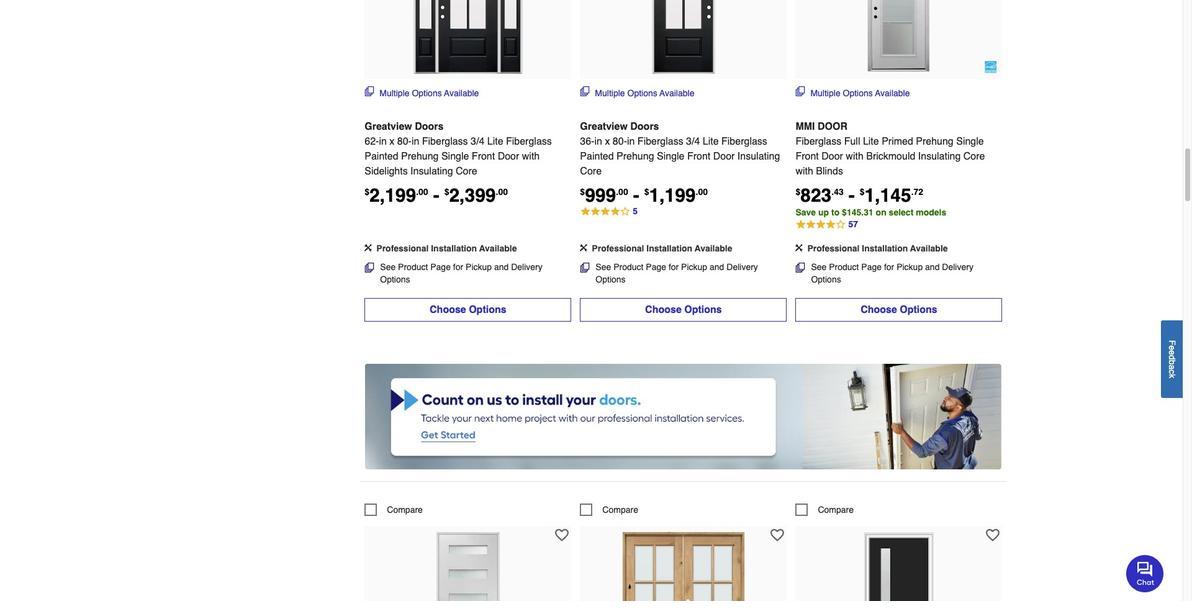 Task type: locate. For each thing, give the bounding box(es) containing it.
0 horizontal spatial assembly image
[[365, 244, 372, 251]]

0 horizontal spatial 4 stars image
[[580, 205, 639, 219]]

80-
[[397, 136, 412, 147], [613, 136, 627, 147]]

$ up save at the top
[[796, 187, 801, 197]]

1 horizontal spatial 80-
[[613, 136, 627, 147]]

2 painted from the left
[[580, 151, 614, 162]]

2 front from the left
[[688, 151, 711, 162]]

80- inside greatview doors 62-in x 80-in fiberglass 3/4 lite fiberglass painted prehung single front door with sidelights insulating core
[[397, 136, 412, 147]]

4 stars image containing 57
[[796, 218, 859, 232]]

single inside greatview doors 36-in x 80-in fiberglass 3/4 lite fiberglass painted prehung single front door insulating core
[[657, 151, 685, 162]]

.00 up 5 'button'
[[696, 187, 708, 197]]

2 and from the left
[[710, 262, 725, 272]]

2 professional from the left
[[592, 243, 644, 253]]

1 horizontal spatial professional
[[592, 243, 644, 253]]

up
[[819, 208, 829, 218]]

3 door from the left
[[822, 151, 844, 162]]

prehung up sidelights on the top left
[[401, 151, 439, 162]]

available up greatview doors 36-in x 80-in fiberglass 3/4 lite fiberglass painted prehung single front door insulating core
[[660, 88, 695, 98]]

2 horizontal spatial compare
[[818, 505, 854, 515]]

prehung inside greatview doors 62-in x 80-in fiberglass 3/4 lite fiberglass painted prehung single front door with sidelights insulating core
[[401, 151, 439, 162]]

1 x from the left
[[390, 136, 395, 147]]

1 multiple options available link from the left
[[365, 86, 479, 100]]

options
[[412, 88, 442, 98], [628, 88, 658, 98], [843, 88, 873, 98], [380, 274, 410, 284], [596, 274, 626, 284], [812, 274, 842, 284], [469, 304, 507, 315], [685, 304, 722, 315], [900, 304, 938, 315]]

3 delivery from the left
[[943, 262, 974, 272]]

2 horizontal spatial insulating
[[919, 151, 961, 162]]

3/4 up 1,199
[[687, 136, 700, 147]]

1 horizontal spatial delivery
[[727, 262, 758, 272]]

2 horizontal spatial professional installation available
[[808, 243, 948, 253]]

$ up '$145.31'
[[860, 187, 865, 197]]

2 horizontal spatial delivery
[[943, 262, 974, 272]]

lite inside greatview doors 36-in x 80-in fiberglass 3/4 lite fiberglass painted prehung single front door insulating core
[[703, 136, 719, 147]]

2 delivery from the left
[[727, 262, 758, 272]]

greatview inside greatview doors 62-in x 80-in fiberglass 3/4 lite fiberglass painted prehung single front door with sidelights insulating core
[[365, 121, 412, 132]]

door inside greatview doors 62-in x 80-in fiberglass 3/4 lite fiberglass painted prehung single front door with sidelights insulating core
[[498, 151, 520, 162]]

prehung right the primed
[[916, 136, 954, 147]]

1 horizontal spatial and
[[710, 262, 725, 272]]

0 horizontal spatial door
[[498, 151, 520, 162]]

1 horizontal spatial prehung
[[617, 151, 655, 162]]

2 doors from the left
[[631, 121, 659, 132]]

2 multiple from the left
[[595, 88, 625, 98]]

2 assembly image from the left
[[580, 244, 588, 251]]

0 horizontal spatial insulating
[[411, 166, 453, 177]]

0 horizontal spatial installation
[[431, 243, 477, 253]]

1 3/4 from the left
[[471, 136, 485, 147]]

1 horizontal spatial assembly image
[[580, 244, 588, 251]]

available down 5 'button'
[[695, 243, 733, 253]]

x for 36-
[[605, 136, 610, 147]]

0 horizontal spatial choose options
[[430, 304, 507, 315]]

823
[[801, 185, 832, 206]]

0 horizontal spatial painted
[[365, 151, 399, 162]]

1 multiple options available from the left
[[380, 88, 479, 98]]

core inside mmi door fiberglass full lite primed prehung single front door with brickmould insulating core with blinds
[[964, 151, 986, 162]]

4 stars image
[[580, 205, 639, 219], [796, 218, 859, 232]]

painted down 36-
[[580, 151, 614, 162]]

1 e from the top
[[1168, 345, 1178, 350]]

installation down $ 2,199 .00 - $ 2,399 .00
[[431, 243, 477, 253]]

1 horizontal spatial core
[[580, 166, 602, 177]]

professional installation available down $ 2,199 .00 - $ 2,399 .00
[[377, 243, 517, 253]]

1 heart outline image from the left
[[556, 529, 569, 543]]

2 horizontal spatial pickup
[[897, 262, 923, 272]]

0 horizontal spatial page
[[431, 262, 451, 272]]

doors for 62-
[[415, 121, 444, 132]]

choose
[[430, 304, 466, 315], [646, 304, 682, 315], [861, 304, 898, 315]]

1 horizontal spatial pickup
[[682, 262, 708, 272]]

1 horizontal spatial choose options
[[646, 304, 722, 315]]

0 horizontal spatial -
[[433, 185, 440, 206]]

3 lite from the left
[[863, 136, 879, 147]]

x for 62-
[[390, 136, 395, 147]]

greatview doors 62-in x 80-in fiberglass 3/4 lite fiberglass painted prehung single front door with sidelights insulating core image
[[400, 0, 537, 74]]

0 horizontal spatial choose
[[430, 304, 466, 315]]

0 horizontal spatial see product page for pickup and delivery options
[[380, 262, 543, 284]]

greatview doors 62-in x 80-in fiberglass 3/4 lite fiberglass painted prehung single front door with sidelights insulating core
[[365, 121, 552, 177]]

heart outline image
[[556, 529, 569, 543], [987, 529, 1000, 543]]

multiple options available link
[[365, 86, 479, 100], [580, 86, 695, 100], [796, 86, 910, 100]]

1 horizontal spatial see
[[596, 262, 611, 272]]

1 front from the left
[[472, 151, 495, 162]]

6 $ from the left
[[860, 187, 865, 197]]

3 choose from the left
[[861, 304, 898, 315]]

1 horizontal spatial professional installation available
[[592, 243, 733, 253]]

5 fiberglass from the left
[[796, 136, 842, 147]]

e
[[1168, 345, 1178, 350], [1168, 350, 1178, 355]]

1 $ from the left
[[365, 187, 370, 197]]

1 doors from the left
[[415, 121, 444, 132]]

doors
[[415, 121, 444, 132], [631, 121, 659, 132]]

3 professional from the left
[[808, 243, 860, 253]]

1 fiberglass from the left
[[422, 136, 468, 147]]

in up sidelights on the top left
[[379, 136, 387, 147]]

e up d
[[1168, 345, 1178, 350]]

multiple options available link for greatview doors 36-in x 80-in fiberglass 3/4 lite fiberglass painted prehung single front door insulating core image
[[580, 86, 695, 100]]

b
[[1168, 360, 1178, 365]]

2 horizontal spatial multiple
[[811, 88, 841, 98]]

x right 36-
[[605, 136, 610, 147]]

1 greatview from the left
[[365, 121, 412, 132]]

-
[[433, 185, 440, 206], [633, 185, 640, 206], [849, 185, 855, 206]]

80- for 62-
[[397, 136, 412, 147]]

greatview doors wood 3/4 lite knotty alder unfinished prehung double front door solid core image
[[616, 533, 752, 601]]

2 horizontal spatial -
[[849, 185, 855, 206]]

energy star qualified image
[[986, 61, 998, 73]]

doors for 36-
[[631, 121, 659, 132]]

professional installation available down 5 'button'
[[592, 243, 733, 253]]

1 horizontal spatial multiple options available link
[[580, 86, 695, 100]]

1 painted from the left
[[365, 151, 399, 162]]

1 horizontal spatial compare
[[603, 505, 639, 515]]

3 compare from the left
[[818, 505, 854, 515]]

80- right 62-
[[397, 136, 412, 147]]

1 page from the left
[[431, 262, 451, 272]]

0 horizontal spatial lite
[[488, 136, 504, 147]]

2 choose options from the left
[[646, 304, 722, 315]]

1 horizontal spatial painted
[[580, 151, 614, 162]]

c
[[1168, 370, 1178, 374]]

0 horizontal spatial professional
[[377, 243, 429, 253]]

1 horizontal spatial page
[[646, 262, 667, 272]]

0 horizontal spatial core
[[456, 166, 478, 177]]

$ down greatview doors 62-in x 80-in fiberglass 3/4 lite fiberglass painted prehung single front door with sidelights insulating core
[[445, 187, 449, 197]]

5013796565 element
[[365, 504, 423, 517]]

2 lite from the left
[[703, 136, 719, 147]]

lite for insulating
[[703, 136, 719, 147]]

1 professional from the left
[[377, 243, 429, 253]]

door
[[498, 151, 520, 162], [714, 151, 735, 162], [822, 151, 844, 162]]

0 horizontal spatial prehung
[[401, 151, 439, 162]]

compare inside 5001513819 element
[[818, 505, 854, 515]]

3 choose options from the left
[[861, 304, 938, 315]]

1 for from the left
[[453, 262, 464, 272]]

single
[[957, 136, 984, 147], [442, 151, 469, 162], [657, 151, 685, 162]]

count on us to install your doors. tackle your next home project with professional installation. image
[[365, 364, 1002, 469]]

1 horizontal spatial product
[[614, 262, 644, 272]]

3/4 for with
[[471, 136, 485, 147]]

2 see product page for pickup and delivery options from the left
[[596, 262, 758, 284]]

3 .00 from the left
[[616, 187, 629, 197]]

door
[[818, 121, 848, 132]]

0 horizontal spatial delivery
[[511, 262, 543, 272]]

2 multiple options available from the left
[[595, 88, 695, 98]]

core inside greatview doors 62-in x 80-in fiberglass 3/4 lite fiberglass painted prehung single front door with sidelights insulating core
[[456, 166, 478, 177]]

1 multiple from the left
[[380, 88, 410, 98]]

2,399
[[449, 185, 496, 206]]

1 see product page for pickup and delivery options from the left
[[380, 262, 543, 284]]

models
[[916, 208, 947, 218]]

in
[[379, 136, 387, 147], [412, 136, 420, 147], [595, 136, 603, 147], [627, 136, 635, 147]]

- left 2,399
[[433, 185, 440, 206]]

0 horizontal spatial single
[[442, 151, 469, 162]]

2 horizontal spatial choose
[[861, 304, 898, 315]]

pickup
[[466, 262, 492, 272], [682, 262, 708, 272], [897, 262, 923, 272]]

0 horizontal spatial product
[[398, 262, 428, 272]]

1 horizontal spatial doors
[[631, 121, 659, 132]]

installation down 5 'button'
[[647, 243, 693, 253]]

prehung for 62-in x 80-in fiberglass 3/4 lite fiberglass painted prehung single front door with sidelights insulating core
[[401, 151, 439, 162]]

assembly image down 2,199
[[365, 244, 372, 251]]

2,199
[[370, 185, 416, 206]]

f
[[1168, 340, 1178, 345]]

1 horizontal spatial single
[[657, 151, 685, 162]]

- right 999
[[633, 185, 640, 206]]

4 .00 from the left
[[696, 187, 708, 197]]

greatview up 36-
[[580, 121, 628, 132]]

insulating
[[738, 151, 780, 162], [919, 151, 961, 162], [411, 166, 453, 177]]

0 horizontal spatial compare
[[387, 505, 423, 515]]

2 product from the left
[[614, 262, 644, 272]]

professional down 57
[[808, 243, 860, 253]]

80- right 36-
[[613, 136, 627, 147]]

greatview up 62-
[[365, 121, 412, 132]]

painted inside greatview doors 36-in x 80-in fiberglass 3/4 lite fiberglass painted prehung single front door insulating core
[[580, 151, 614, 162]]

x inside greatview doors 36-in x 80-in fiberglass 3/4 lite fiberglass painted prehung single front door insulating core
[[605, 136, 610, 147]]

.00 left 2,399
[[416, 187, 428, 197]]

doors inside greatview doors 36-in x 80-in fiberglass 3/4 lite fiberglass painted prehung single front door insulating core
[[631, 121, 659, 132]]

f e e d b a c k button
[[1162, 320, 1183, 398]]

compare for 5013796565 element
[[387, 505, 423, 515]]

1 .00 from the left
[[416, 187, 428, 197]]

greatview doors 36-in x 80-in fiberglass 3/4 lite fiberglass painted prehung single front door insulating core image
[[616, 0, 752, 74]]

1 horizontal spatial heart outline image
[[987, 529, 1000, 543]]

3 product from the left
[[829, 262, 859, 272]]

1 pickup from the left
[[466, 262, 492, 272]]

in right 62-
[[412, 136, 420, 147]]

0 horizontal spatial multiple options available link
[[365, 86, 479, 100]]

front up blinds
[[796, 151, 819, 162]]

3/4 inside greatview doors 36-in x 80-in fiberglass 3/4 lite fiberglass painted prehung single front door insulating core
[[687, 136, 700, 147]]

$999.00-$1,199.00 element
[[580, 185, 708, 206]]

1 door from the left
[[498, 151, 520, 162]]

0 horizontal spatial doors
[[415, 121, 444, 132]]

0 horizontal spatial multiple options available
[[380, 88, 479, 98]]

2 horizontal spatial professional
[[808, 243, 860, 253]]

professional down 2,199
[[377, 243, 429, 253]]

2 horizontal spatial and
[[926, 262, 940, 272]]

2 horizontal spatial page
[[862, 262, 882, 272]]

assembly image
[[796, 244, 804, 251]]

front for with
[[472, 151, 495, 162]]

2 horizontal spatial multiple options available
[[811, 88, 910, 98]]

1 horizontal spatial choose
[[646, 304, 682, 315]]

2 horizontal spatial core
[[964, 151, 986, 162]]

select
[[889, 208, 914, 218]]

2 compare from the left
[[603, 505, 639, 515]]

0 horizontal spatial multiple
[[380, 88, 410, 98]]

available
[[444, 88, 479, 98], [660, 88, 695, 98], [876, 88, 910, 98], [479, 243, 517, 253], [695, 243, 733, 253], [911, 243, 948, 253]]

single for 62-in x 80-in fiberglass 3/4 lite fiberglass painted prehung single front door with sidelights insulating core
[[442, 151, 469, 162]]

x
[[390, 136, 395, 147], [605, 136, 610, 147]]

2 - from the left
[[633, 185, 640, 206]]

4 $ from the left
[[645, 187, 649, 197]]

0 horizontal spatial 3/4
[[471, 136, 485, 147]]

1 horizontal spatial insulating
[[738, 151, 780, 162]]

1 horizontal spatial greatview
[[580, 121, 628, 132]]

with
[[522, 151, 540, 162], [846, 151, 864, 162], [796, 166, 814, 177]]

1 horizontal spatial door
[[714, 151, 735, 162]]

front up 2,399
[[472, 151, 495, 162]]

assembly image down 999
[[580, 244, 588, 251]]

single for 36-in x 80-in fiberglass 3/4 lite fiberglass painted prehung single front door insulating core
[[657, 151, 685, 162]]

x right 62-
[[390, 136, 395, 147]]

prehung for 36-in x 80-in fiberglass 3/4 lite fiberglass painted prehung single front door insulating core
[[617, 151, 655, 162]]

1 horizontal spatial installation
[[647, 243, 693, 253]]

painted
[[365, 151, 399, 162], [580, 151, 614, 162]]

and
[[494, 262, 509, 272], [710, 262, 725, 272], [926, 262, 940, 272]]

1 horizontal spatial 3/4
[[687, 136, 700, 147]]

0 horizontal spatial choose options link
[[365, 298, 572, 322]]

brickmould
[[867, 151, 916, 162]]

2 horizontal spatial installation
[[862, 243, 908, 253]]

2 horizontal spatial see
[[812, 262, 827, 272]]

front up 1,199
[[688, 151, 711, 162]]

door inside greatview doors 36-in x 80-in fiberglass 3/4 lite fiberglass painted prehung single front door insulating core
[[714, 151, 735, 162]]

0 horizontal spatial front
[[472, 151, 495, 162]]

0 horizontal spatial x
[[390, 136, 395, 147]]

2 horizontal spatial multiple options available link
[[796, 86, 910, 100]]

3 multiple from the left
[[811, 88, 841, 98]]

primed
[[882, 136, 914, 147]]

prehung
[[916, 136, 954, 147], [401, 151, 439, 162], [617, 151, 655, 162]]

lite inside greatview doors 62-in x 80-in fiberglass 3/4 lite fiberglass painted prehung single front door with sidelights insulating core
[[488, 136, 504, 147]]

3 - from the left
[[849, 185, 855, 206]]

3 page from the left
[[862, 262, 882, 272]]

d
[[1168, 355, 1178, 360]]

4 stars image containing 5
[[580, 205, 639, 219]]

prehung inside greatview doors 36-in x 80-in fiberglass 3/4 lite fiberglass painted prehung single front door insulating core
[[617, 151, 655, 162]]

0 horizontal spatial professional installation available
[[377, 243, 517, 253]]

0 horizontal spatial heart outline image
[[556, 529, 569, 543]]

professional
[[377, 243, 429, 253], [592, 243, 644, 253], [808, 243, 860, 253]]

choose options link
[[365, 298, 572, 322], [580, 298, 787, 322], [796, 298, 1003, 322]]

0 horizontal spatial see
[[380, 262, 396, 272]]

in up 999
[[595, 136, 603, 147]]

0 horizontal spatial for
[[453, 262, 464, 272]]

core
[[964, 151, 986, 162], [456, 166, 478, 177], [580, 166, 602, 177]]

3 see from the left
[[812, 262, 827, 272]]

1 installation from the left
[[431, 243, 477, 253]]

available up the primed
[[876, 88, 910, 98]]

$ down 36-
[[580, 187, 585, 197]]

1 horizontal spatial multiple options available
[[595, 88, 695, 98]]

1 - from the left
[[433, 185, 440, 206]]

painted for 36-
[[580, 151, 614, 162]]

1 lite from the left
[[488, 136, 504, 147]]

page
[[431, 262, 451, 272], [646, 262, 667, 272], [862, 262, 882, 272]]

1 horizontal spatial multiple
[[595, 88, 625, 98]]

1 horizontal spatial for
[[669, 262, 679, 272]]

1 and from the left
[[494, 262, 509, 272]]

1 professional installation available from the left
[[377, 243, 517, 253]]

$ down sidelights on the top left
[[365, 187, 370, 197]]

4 in from the left
[[627, 136, 635, 147]]

2 fiberglass from the left
[[506, 136, 552, 147]]

mmi doorfiberglass full lite primed prehung single front door with brickmould insulating core with blinds element
[[796, 0, 1003, 79]]

.00
[[416, 187, 428, 197], [496, 187, 508, 197], [616, 187, 629, 197], [696, 187, 708, 197]]

2 door from the left
[[714, 151, 735, 162]]

2 installation from the left
[[647, 243, 693, 253]]

- right .43
[[849, 185, 855, 206]]

2 for from the left
[[669, 262, 679, 272]]

fiberglass
[[422, 136, 468, 147], [506, 136, 552, 147], [638, 136, 684, 147], [722, 136, 768, 147], [796, 136, 842, 147]]

greatview inside greatview doors 36-in x 80-in fiberglass 3/4 lite fiberglass painted prehung single front door insulating core
[[580, 121, 628, 132]]

professional installation available
[[377, 243, 517, 253], [592, 243, 733, 253], [808, 243, 948, 253]]

multiple options available
[[380, 88, 479, 98], [595, 88, 695, 98], [811, 88, 910, 98]]

1 80- from the left
[[397, 136, 412, 147]]

installation down "57" button
[[862, 243, 908, 253]]

1 delivery from the left
[[511, 262, 543, 272]]

sidelights
[[365, 166, 408, 177]]

3/4 up 2,399
[[471, 136, 485, 147]]

single inside greatview doors 62-in x 80-in fiberglass 3/4 lite fiberglass painted prehung single front door with sidelights insulating core
[[442, 151, 469, 162]]

mmi door fiberglass full lite primed prehung single front door with brickmould insulating core with blinds image
[[831, 0, 968, 74]]

2 pickup from the left
[[682, 262, 708, 272]]

compare inside 5013796565 element
[[387, 505, 423, 515]]

front inside greatview doors 36-in x 80-in fiberglass 3/4 lite fiberglass painted prehung single front door insulating core
[[688, 151, 711, 162]]

professional down 5
[[592, 243, 644, 253]]

80- inside greatview doors 36-in x 80-in fiberglass 3/4 lite fiberglass painted prehung single front door insulating core
[[613, 136, 627, 147]]

$823.43-$1,145.72 element
[[796, 185, 924, 206]]

2 horizontal spatial single
[[957, 136, 984, 147]]

3/4 inside greatview doors 62-in x 80-in fiberglass 3/4 lite fiberglass painted prehung single front door with sidelights insulating core
[[471, 136, 485, 147]]

$2,199.00-$2,399.00 element
[[365, 185, 508, 206]]

assembly image
[[365, 244, 372, 251], [580, 244, 588, 251]]

2 horizontal spatial front
[[796, 151, 819, 162]]

2 professional installation available from the left
[[592, 243, 733, 253]]

.43
[[832, 187, 844, 197]]

3 installation from the left
[[862, 243, 908, 253]]

2 choose from the left
[[646, 304, 682, 315]]

greatview doors 36-in x 80-in fiberglass pulse lite unfinished prehung single front door insulating core image
[[400, 533, 537, 601]]

see
[[380, 262, 396, 272], [596, 262, 611, 272], [812, 262, 827, 272]]

2 3/4 from the left
[[687, 136, 700, 147]]

.00 left 1,199
[[616, 187, 629, 197]]

front inside mmi door fiberglass full lite primed prehung single front door with brickmould insulating core with blinds
[[796, 151, 819, 162]]

doors inside greatview doors 62-in x 80-in fiberglass 3/4 lite fiberglass painted prehung single front door with sidelights insulating core
[[415, 121, 444, 132]]

e up b on the bottom right of the page
[[1168, 350, 1178, 355]]

painted up sidelights on the top left
[[365, 151, 399, 162]]

multiple options available link for the greatview doors 62-in x 80-in fiberglass 3/4 lite fiberglass painted prehung single front door with sidelights insulating core image
[[365, 86, 479, 100]]

professional installation available down "57" button
[[808, 243, 948, 253]]

1 horizontal spatial front
[[688, 151, 711, 162]]

2 greatview from the left
[[580, 121, 628, 132]]

painted inside greatview doors 62-in x 80-in fiberglass 3/4 lite fiberglass painted prehung single front door with sidelights insulating core
[[365, 151, 399, 162]]

2 $ from the left
[[445, 187, 449, 197]]

2 horizontal spatial product
[[829, 262, 859, 272]]

save
[[796, 208, 816, 218]]

1 horizontal spatial see product page for pickup and delivery options
[[596, 262, 758, 284]]

professional for assembly image in the right of the page
[[808, 243, 860, 253]]

lite
[[488, 136, 504, 147], [703, 136, 719, 147], [863, 136, 879, 147]]

0 horizontal spatial with
[[522, 151, 540, 162]]

x inside greatview doors 62-in x 80-in fiberglass 3/4 lite fiberglass painted prehung single front door with sidelights insulating core
[[390, 136, 395, 147]]

f e e d b a c k
[[1168, 340, 1178, 378]]

3 professional installation available from the left
[[808, 243, 948, 253]]

product
[[398, 262, 428, 272], [614, 262, 644, 272], [829, 262, 859, 272]]

2 horizontal spatial door
[[822, 151, 844, 162]]

2 horizontal spatial see product page for pickup and delivery options
[[812, 262, 974, 284]]

front
[[472, 151, 495, 162], [688, 151, 711, 162], [796, 151, 819, 162]]

multiple options available for greatview doors 36-in x 80-in fiberglass 3/4 lite fiberglass painted prehung single front door insulating core image
[[595, 88, 695, 98]]

insulating inside mmi door fiberglass full lite primed prehung single front door with brickmould insulating core with blinds
[[919, 151, 961, 162]]

installation
[[431, 243, 477, 253], [647, 243, 693, 253], [862, 243, 908, 253]]

0 horizontal spatial and
[[494, 262, 509, 272]]

2 horizontal spatial for
[[885, 262, 895, 272]]

available up greatview doors 62-in x 80-in fiberglass 3/4 lite fiberglass painted prehung single front door with sidelights insulating core
[[444, 88, 479, 98]]

mmi
[[796, 121, 815, 132]]

front inside greatview doors 62-in x 80-in fiberglass 3/4 lite fiberglass painted prehung single front door with sidelights insulating core
[[472, 151, 495, 162]]

2 multiple options available link from the left
[[580, 86, 695, 100]]

see product page for pickup and delivery options
[[380, 262, 543, 284], [596, 262, 758, 284], [812, 262, 974, 284]]

.00 down greatview doors 62-in x 80-in fiberglass 3/4 lite fiberglass painted prehung single front door with sidelights insulating core
[[496, 187, 508, 197]]

in right 36-
[[627, 136, 635, 147]]

choose options
[[430, 304, 507, 315], [646, 304, 722, 315], [861, 304, 938, 315]]

1 horizontal spatial choose options link
[[580, 298, 787, 322]]

$
[[365, 187, 370, 197], [445, 187, 449, 197], [580, 187, 585, 197], [645, 187, 649, 197], [796, 187, 801, 197], [860, 187, 865, 197]]

$ 999 .00 - $ 1,199 .00
[[580, 185, 708, 206]]

1 horizontal spatial lite
[[703, 136, 719, 147]]

1 horizontal spatial x
[[605, 136, 610, 147]]

2 horizontal spatial prehung
[[916, 136, 954, 147]]

2 horizontal spatial choose options
[[861, 304, 938, 315]]

0 horizontal spatial greatview
[[365, 121, 412, 132]]

57
[[849, 219, 859, 229]]

2 horizontal spatial choose options link
[[796, 298, 1003, 322]]

prehung up $ 999 .00 - $ 1,199 .00
[[617, 151, 655, 162]]

3 $ from the left
[[580, 187, 585, 197]]

1 horizontal spatial -
[[633, 185, 640, 206]]

2 horizontal spatial lite
[[863, 136, 879, 147]]

0 horizontal spatial 80-
[[397, 136, 412, 147]]

1 assembly image from the left
[[365, 244, 372, 251]]

1 horizontal spatial 4 stars image
[[796, 218, 859, 232]]

greatview
[[365, 121, 412, 132], [580, 121, 628, 132]]

professional installation available for 1st assembly icon from left
[[377, 243, 517, 253]]

for
[[453, 262, 464, 272], [669, 262, 679, 272], [885, 262, 895, 272]]

delivery
[[511, 262, 543, 272], [727, 262, 758, 272], [943, 262, 974, 272]]

3/4
[[471, 136, 485, 147], [687, 136, 700, 147]]

compare inside the 5013060343 element
[[603, 505, 639, 515]]

compare
[[387, 505, 423, 515], [603, 505, 639, 515], [818, 505, 854, 515]]

single inside mmi door fiberglass full lite primed prehung single front door with brickmould insulating core with blinds
[[957, 136, 984, 147]]

2 x from the left
[[605, 136, 610, 147]]

multiple
[[380, 88, 410, 98], [595, 88, 625, 98], [811, 88, 841, 98]]

0 horizontal spatial pickup
[[466, 262, 492, 272]]

$ up 5 'button'
[[645, 187, 649, 197]]



Task type: vqa. For each thing, say whether or not it's contained in the screenshot.
2nd the Dec from right
no



Task type: describe. For each thing, give the bounding box(es) containing it.
door for insulating
[[714, 151, 735, 162]]

multiple for the greatview doors 62-in x 80-in fiberglass 3/4 lite fiberglass painted prehung single front door with sidelights insulating core image
[[380, 88, 410, 98]]

greatview doors 36-in x 80-in fiberglass 3/4 lite fiberglass painted prehung single front door insulating core
[[580, 121, 780, 177]]

lite for with
[[488, 136, 504, 147]]

installation for assembly image in the right of the page
[[862, 243, 908, 253]]

.72
[[912, 187, 924, 197]]

- for 2,399
[[433, 185, 440, 206]]

lite inside mmi door fiberglass full lite primed prehung single front door with brickmould insulating core with blinds
[[863, 136, 879, 147]]

available down models
[[911, 243, 948, 253]]

62-
[[365, 136, 379, 147]]

4 stars image for "57" button
[[796, 218, 859, 232]]

999
[[585, 185, 616, 206]]

installation for first assembly icon from right
[[647, 243, 693, 253]]

4 fiberglass from the left
[[722, 136, 768, 147]]

k
[[1168, 374, 1178, 378]]

fiberglass inside mmi door fiberglass full lite primed prehung single front door with brickmould insulating core with blinds
[[796, 136, 842, 147]]

5013060343 element
[[580, 504, 639, 517]]

3 fiberglass from the left
[[638, 136, 684, 147]]

3 multiple options available from the left
[[811, 88, 910, 98]]

front for insulating
[[688, 151, 711, 162]]

3 for from the left
[[885, 262, 895, 272]]

5 button
[[580, 205, 787, 219]]

1 in from the left
[[379, 136, 387, 147]]

heart outline image
[[771, 529, 785, 543]]

3 and from the left
[[926, 262, 940, 272]]

- for 1,199
[[633, 185, 640, 206]]

multiple options available for the greatview doors 62-in x 80-in fiberglass 3/4 lite fiberglass painted prehung single front door with sidelights insulating core image
[[380, 88, 479, 98]]

$ 823 .43 - $ 1,145 .72
[[796, 185, 924, 206]]

2 choose options link from the left
[[580, 298, 787, 322]]

36-
[[580, 136, 595, 147]]

2 page from the left
[[646, 262, 667, 272]]

compare for 5001513819 element
[[818, 505, 854, 515]]

insulating inside greatview doors 36-in x 80-in fiberglass 3/4 lite fiberglass painted prehung single front door insulating core
[[738, 151, 780, 162]]

greatview for 62-
[[365, 121, 412, 132]]

blinds
[[817, 166, 844, 177]]

door for with
[[498, 151, 520, 162]]

door inside mmi door fiberglass full lite primed prehung single front door with brickmould insulating core with blinds
[[822, 151, 844, 162]]

2 see from the left
[[596, 262, 611, 272]]

2 .00 from the left
[[496, 187, 508, 197]]

$145.31
[[842, 208, 874, 218]]

80- for 36-
[[613, 136, 627, 147]]

57 button
[[796, 218, 1003, 232]]

mmi door fiberglass full lite primed prehung single front door with brickmould insulating core with blinds
[[796, 121, 986, 177]]

3/4 for insulating
[[687, 136, 700, 147]]

insulating inside greatview doors 62-in x 80-in fiberglass 3/4 lite fiberglass painted prehung single front door with sidelights insulating core
[[411, 166, 453, 177]]

full
[[845, 136, 861, 147]]

greatview for 36-
[[580, 121, 628, 132]]

1 choose from the left
[[430, 304, 466, 315]]

on
[[876, 208, 887, 218]]

mmi door spotlights fiberglass full lite painted prehung single front door with brickmould insulating core image
[[831, 533, 968, 601]]

1,145
[[865, 185, 912, 206]]

professional for first assembly icon from right
[[592, 243, 644, 253]]

1 choose options from the left
[[430, 304, 507, 315]]

$ 2,199 .00 - $ 2,399 .00
[[365, 185, 508, 206]]

a
[[1168, 365, 1178, 370]]

painted for 62-
[[365, 151, 399, 162]]

professional for 1st assembly icon from left
[[377, 243, 429, 253]]

1,199
[[649, 185, 696, 206]]

4 stars image for 5 'button'
[[580, 205, 639, 219]]

1 see from the left
[[380, 262, 396, 272]]

installation for 1st assembly icon from left
[[431, 243, 477, 253]]

2 in from the left
[[412, 136, 420, 147]]

3 pickup from the left
[[897, 262, 923, 272]]

to
[[832, 208, 840, 218]]

3 in from the left
[[595, 136, 603, 147]]

2 horizontal spatial with
[[846, 151, 864, 162]]

3 choose options link from the left
[[796, 298, 1003, 322]]

available down 2,399
[[479, 243, 517, 253]]

3 multiple options available link from the left
[[796, 86, 910, 100]]

core inside greatview doors 36-in x 80-in fiberglass 3/4 lite fiberglass painted prehung single front door insulating core
[[580, 166, 602, 177]]

professional installation available for assembly image in the right of the page
[[808, 243, 948, 253]]

chat invite button image
[[1127, 555, 1165, 593]]

1 product from the left
[[398, 262, 428, 272]]

multiple for greatview doors 36-in x 80-in fiberglass 3/4 lite fiberglass painted prehung single front door insulating core image
[[595, 88, 625, 98]]

- for 1,145
[[849, 185, 855, 206]]

professional installation available for first assembly icon from right
[[592, 243, 733, 253]]

5001513819 element
[[796, 504, 854, 517]]

2 heart outline image from the left
[[987, 529, 1000, 543]]

2 e from the top
[[1168, 350, 1178, 355]]

5 $ from the left
[[796, 187, 801, 197]]

5
[[633, 206, 638, 216]]

with inside greatview doors 62-in x 80-in fiberglass 3/4 lite fiberglass painted prehung single front door with sidelights insulating core
[[522, 151, 540, 162]]

1 horizontal spatial with
[[796, 166, 814, 177]]

save up to $145.31 on select models
[[796, 208, 947, 218]]

prehung inside mmi door fiberglass full lite primed prehung single front door with brickmould insulating core with blinds
[[916, 136, 954, 147]]

1 choose options link from the left
[[365, 298, 572, 322]]

compare for the 5013060343 element
[[603, 505, 639, 515]]

3 see product page for pickup and delivery options from the left
[[812, 262, 974, 284]]



